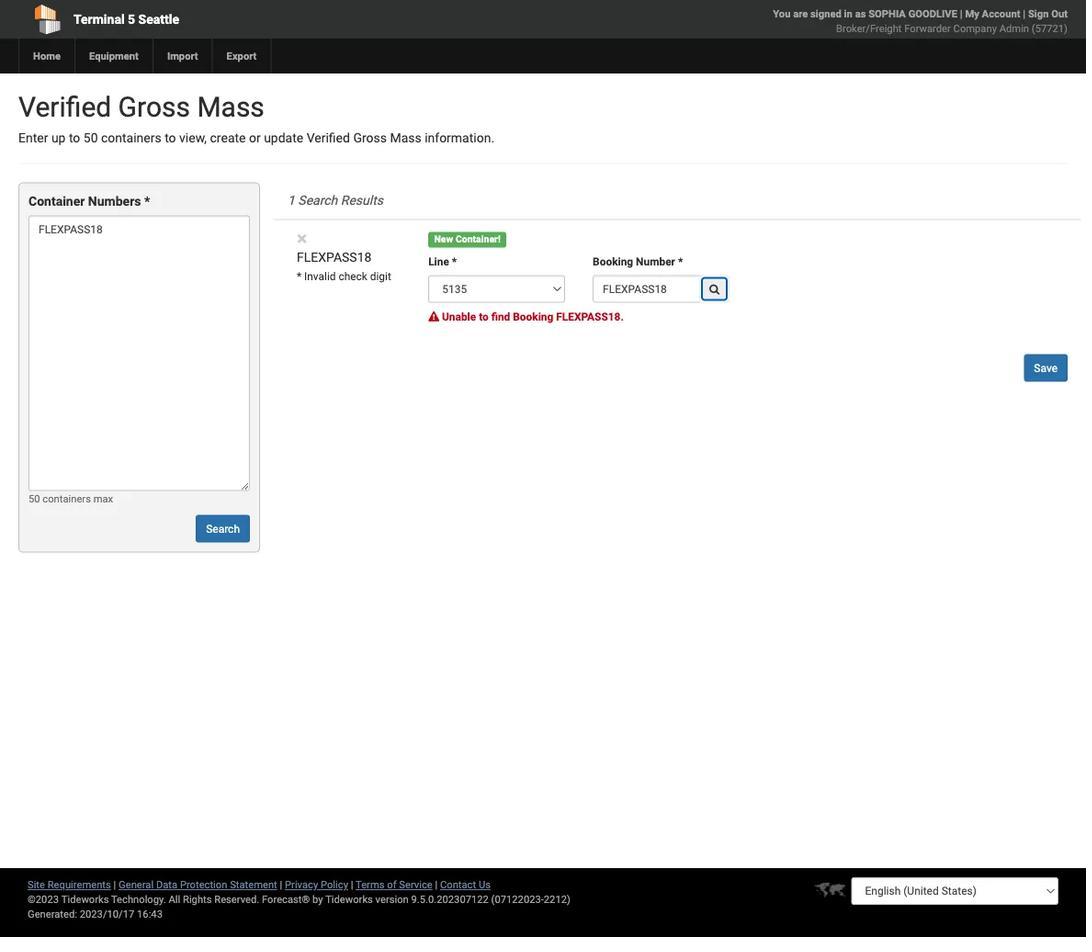 Task type: describe. For each thing, give the bounding box(es) containing it.
generated:
[[28, 909, 77, 920]]

Container Numbers * text field
[[28, 215, 250, 491]]

(07122023-
[[491, 894, 544, 906]]

new container!
[[434, 234, 501, 245]]

flexpass18.
[[556, 311, 624, 323]]

policy
[[321, 879, 348, 891]]

of
[[387, 879, 397, 891]]

verified gross mass enter up to 50 containers to view, create or update verified gross mass information.
[[18, 91, 495, 146]]

2023/10/17
[[80, 909, 134, 920]]

us
[[479, 879, 491, 891]]

×
[[297, 227, 307, 250]]

1 horizontal spatial to
[[165, 131, 176, 146]]

terminal 5 seattle link
[[18, 0, 440, 39]]

contact
[[440, 879, 476, 891]]

search inside search button
[[206, 522, 240, 535]]

up
[[51, 131, 66, 146]]

contact us link
[[440, 879, 491, 891]]

line
[[428, 255, 449, 268]]

my account link
[[965, 8, 1021, 20]]

16:43
[[137, 909, 163, 920]]

technology.
[[111, 894, 166, 906]]

import
[[167, 50, 198, 62]]

unable to find booking flexpass18.
[[442, 311, 624, 323]]

1 vertical spatial verified
[[307, 131, 350, 146]]

max
[[93, 493, 113, 504]]

data
[[156, 879, 177, 891]]

broker/freight
[[836, 23, 902, 34]]

information.
[[425, 131, 495, 146]]

privacy
[[285, 879, 318, 891]]

* for container
[[144, 194, 150, 209]]

1 horizontal spatial gross
[[353, 131, 387, 146]]

general data protection statement link
[[119, 879, 277, 891]]

digit
[[370, 270, 391, 283]]

you are signed in as sophia goodlive | my account | sign out broker/freight forwarder company admin (57721)
[[773, 8, 1068, 34]]

protection
[[180, 879, 227, 891]]

flexpass18
[[297, 250, 372, 265]]

(57721)
[[1032, 23, 1068, 34]]

goodlive
[[909, 8, 958, 20]]

number
[[636, 255, 675, 268]]

* right line
[[452, 255, 457, 268]]

create
[[210, 131, 246, 146]]

2 horizontal spatial to
[[479, 311, 489, 323]]

1 horizontal spatial booking
[[593, 255, 633, 268]]

import link
[[152, 39, 212, 74]]

0 vertical spatial verified
[[18, 91, 111, 123]]

search button
[[196, 515, 250, 543]]

Booking Number * text field
[[593, 275, 700, 303]]

0 vertical spatial mass
[[197, 91, 265, 123]]

forecast®
[[262, 894, 310, 906]]

company
[[954, 23, 997, 34]]

by
[[313, 894, 323, 906]]

sign
[[1028, 8, 1049, 20]]

terminal
[[74, 11, 125, 27]]

terms
[[356, 879, 385, 891]]

signed
[[811, 8, 842, 20]]

admin
[[1000, 23, 1029, 34]]

| up tideworks
[[351, 879, 353, 891]]

seattle
[[138, 11, 179, 27]]

container numbers *
[[28, 194, 150, 209]]

my
[[965, 8, 980, 20]]

| left general
[[114, 879, 116, 891]]

forwarder
[[905, 23, 951, 34]]

line *
[[428, 255, 457, 268]]

©2023 tideworks
[[28, 894, 109, 906]]

equipment
[[89, 50, 139, 62]]

rights
[[183, 894, 212, 906]]

terms of service link
[[356, 879, 433, 891]]

1 vertical spatial containers
[[43, 493, 91, 504]]

× flexpass18 * invalid check digit
[[297, 227, 391, 283]]

0 vertical spatial gross
[[118, 91, 190, 123]]

site requirements link
[[28, 879, 111, 891]]

site
[[28, 879, 45, 891]]

version
[[376, 894, 409, 906]]

tideworks
[[325, 894, 373, 906]]

container
[[28, 194, 85, 209]]

1
[[288, 193, 295, 208]]

export
[[227, 50, 257, 62]]



Task type: vqa. For each thing, say whether or not it's contained in the screenshot.
EXPORT link
yes



Task type: locate. For each thing, give the bounding box(es) containing it.
1 vertical spatial search
[[206, 522, 240, 535]]

exclamation triangle image
[[428, 311, 439, 322]]

0 vertical spatial containers
[[101, 131, 161, 146]]

sophia
[[869, 8, 906, 20]]

0 vertical spatial search
[[298, 193, 338, 208]]

or
[[249, 131, 261, 146]]

0 horizontal spatial mass
[[197, 91, 265, 123]]

containers left view,
[[101, 131, 161, 146]]

1 vertical spatial mass
[[390, 131, 422, 146]]

statement
[[230, 879, 277, 891]]

0 horizontal spatial search
[[206, 522, 240, 535]]

booking right find
[[513, 311, 554, 323]]

unable
[[442, 311, 476, 323]]

mass
[[197, 91, 265, 123], [390, 131, 422, 146]]

1 horizontal spatial verified
[[307, 131, 350, 146]]

privacy policy link
[[285, 879, 348, 891]]

gross
[[118, 91, 190, 123], [353, 131, 387, 146]]

* left invalid
[[297, 270, 302, 283]]

1 horizontal spatial search
[[298, 193, 338, 208]]

search
[[298, 193, 338, 208], [206, 522, 240, 535]]

* for booking
[[678, 255, 683, 268]]

booking left number
[[593, 255, 633, 268]]

requirements
[[48, 879, 111, 891]]

general
[[119, 879, 154, 891]]

account
[[982, 8, 1021, 20]]

enter
[[18, 131, 48, 146]]

1 vertical spatial 50
[[28, 493, 40, 504]]

update
[[264, 131, 304, 146]]

booking number *
[[593, 255, 683, 268]]

0 horizontal spatial gross
[[118, 91, 190, 123]]

* right number
[[678, 255, 683, 268]]

home
[[33, 50, 61, 62]]

verified right the update
[[307, 131, 350, 146]]

*
[[144, 194, 150, 209], [452, 255, 457, 268], [678, 255, 683, 268], [297, 270, 302, 283]]

are
[[793, 8, 808, 20]]

verified
[[18, 91, 111, 123], [307, 131, 350, 146]]

terminal 5 seattle
[[74, 11, 179, 27]]

0 horizontal spatial to
[[69, 131, 80, 146]]

to
[[69, 131, 80, 146], [165, 131, 176, 146], [479, 311, 489, 323]]

9.5.0.202307122
[[411, 894, 489, 906]]

0 vertical spatial 50
[[83, 131, 98, 146]]

mass left information.
[[390, 131, 422, 146]]

containers left max
[[43, 493, 91, 504]]

container!
[[456, 234, 501, 245]]

|
[[960, 8, 963, 20], [1023, 8, 1026, 20], [114, 879, 116, 891], [280, 879, 282, 891], [351, 879, 353, 891], [435, 879, 438, 891]]

to left find
[[479, 311, 489, 323]]

50 right up
[[83, 131, 98, 146]]

site requirements | general data protection statement | privacy policy | terms of service | contact us ©2023 tideworks technology. all rights reserved. forecast® by tideworks version 9.5.0.202307122 (07122023-2212) generated: 2023/10/17 16:43
[[28, 879, 571, 920]]

0 horizontal spatial containers
[[43, 493, 91, 504]]

all
[[169, 894, 180, 906]]

booking
[[593, 255, 633, 268], [513, 311, 554, 323]]

home link
[[18, 39, 74, 74]]

results
[[341, 193, 383, 208]]

× button
[[297, 227, 307, 250]]

verified up up
[[18, 91, 111, 123]]

search image
[[709, 283, 720, 294]]

50 inside verified gross mass enter up to 50 containers to view, create or update verified gross mass information.
[[83, 131, 98, 146]]

* right numbers
[[144, 194, 150, 209]]

invalid
[[304, 270, 336, 283]]

0 vertical spatial booking
[[593, 255, 633, 268]]

50 left max
[[28, 493, 40, 504]]

to right up
[[69, 131, 80, 146]]

1 vertical spatial gross
[[353, 131, 387, 146]]

sign out link
[[1028, 8, 1068, 20]]

gross up view,
[[118, 91, 190, 123]]

out
[[1052, 8, 1068, 20]]

1 horizontal spatial containers
[[101, 131, 161, 146]]

| up 9.5.0.202307122
[[435, 879, 438, 891]]

check
[[339, 270, 367, 283]]

50 containers max
[[28, 493, 113, 504]]

5
[[128, 11, 135, 27]]

in
[[844, 8, 853, 20]]

gross up results
[[353, 131, 387, 146]]

you
[[773, 8, 791, 20]]

numbers
[[88, 194, 141, 209]]

0 horizontal spatial booking
[[513, 311, 554, 323]]

1 horizontal spatial 50
[[83, 131, 98, 146]]

1 vertical spatial booking
[[513, 311, 554, 323]]

view,
[[179, 131, 207, 146]]

export link
[[212, 39, 271, 74]]

0 horizontal spatial 50
[[28, 493, 40, 504]]

* for ×
[[297, 270, 302, 283]]

1 search results
[[288, 193, 383, 208]]

50
[[83, 131, 98, 146], [28, 493, 40, 504]]

* inside × flexpass18 * invalid check digit
[[297, 270, 302, 283]]

equipment link
[[74, 39, 152, 74]]

0 horizontal spatial verified
[[18, 91, 111, 123]]

mass up "create"
[[197, 91, 265, 123]]

to left view,
[[165, 131, 176, 146]]

new
[[434, 234, 453, 245]]

as
[[855, 8, 866, 20]]

reserved.
[[214, 894, 259, 906]]

| left 'sign'
[[1023, 8, 1026, 20]]

find
[[491, 311, 510, 323]]

service
[[399, 879, 433, 891]]

| left my
[[960, 8, 963, 20]]

| up forecast®
[[280, 879, 282, 891]]

2212)
[[544, 894, 571, 906]]

1 horizontal spatial mass
[[390, 131, 422, 146]]

containers inside verified gross mass enter up to 50 containers to view, create or update verified gross mass information.
[[101, 131, 161, 146]]

save
[[1034, 362, 1058, 374]]



